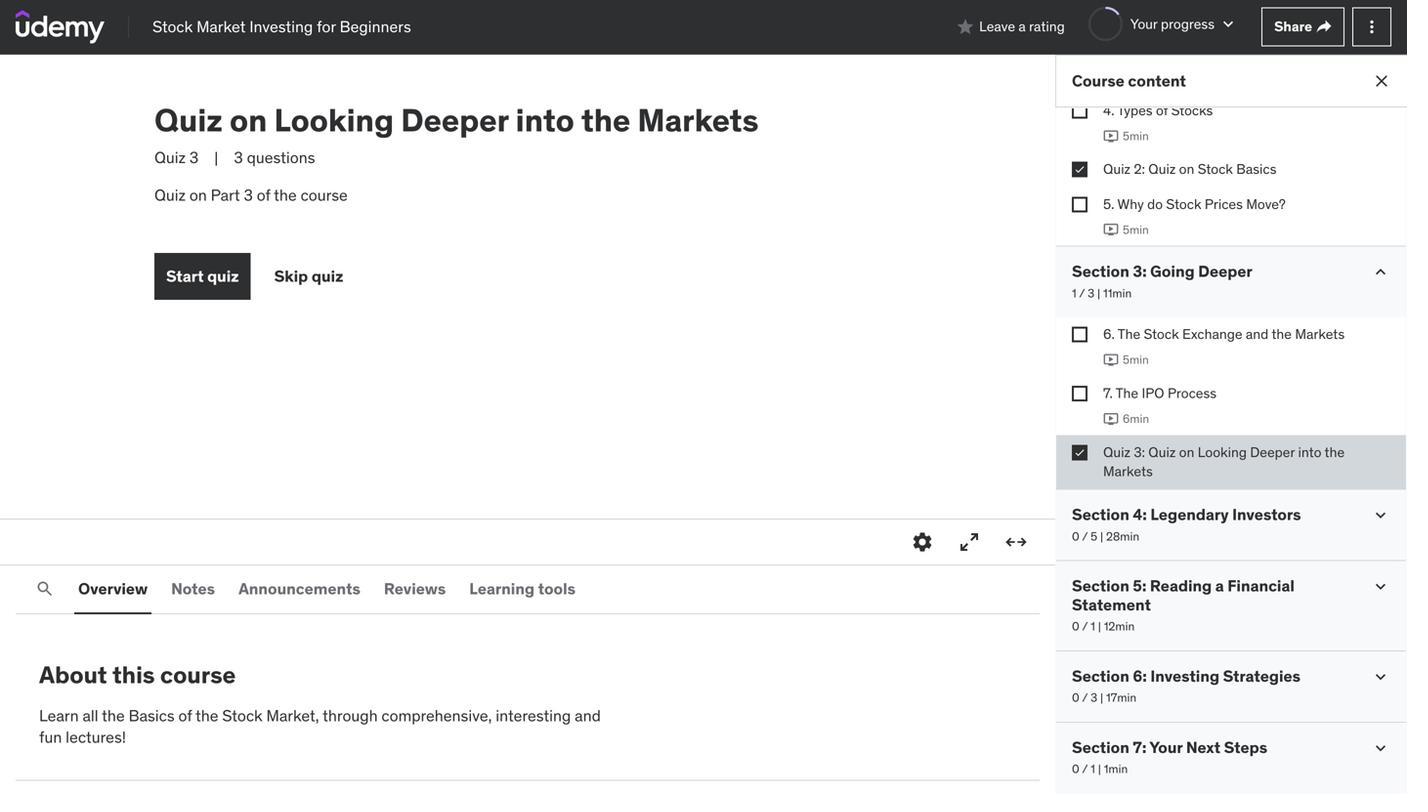 Task type: locate. For each thing, give the bounding box(es) containing it.
1 horizontal spatial markets
[[1103, 463, 1153, 480]]

quiz down play the ipo process icon at the right of page
[[1103, 444, 1131, 461]]

leave
[[979, 18, 1015, 35]]

settings image
[[911, 531, 934, 554]]

xsmall image left 2:
[[1072, 162, 1088, 178]]

course right the this
[[160, 661, 236, 690]]

1 inside section 3: going deeper 1 / 3 | 11min
[[1072, 286, 1077, 301]]

your inside dropdown button
[[1131, 15, 1158, 32]]

0 vertical spatial xsmall image
[[1072, 386, 1088, 402]]

2 vertical spatial of
[[178, 706, 192, 726]]

1 horizontal spatial basics
[[1237, 160, 1277, 178]]

small image for section 4: legendary investors
[[1371, 506, 1391, 525]]

investors
[[1233, 505, 1301, 525]]

quiz down quiz 3
[[154, 185, 186, 205]]

quiz up quiz on part 3 of the course
[[154, 147, 186, 168]]

a left the rating
[[1019, 18, 1026, 35]]

your right 7:
[[1150, 738, 1183, 758]]

looking inside 'quiz 3: quiz on looking deeper into the markets'
[[1198, 444, 1247, 461]]

0 down statement
[[1072, 619, 1080, 634]]

financial
[[1228, 576, 1295, 596]]

steps
[[1224, 738, 1268, 758]]

1 vertical spatial and
[[575, 706, 601, 726]]

quiz
[[154, 101, 223, 140], [154, 147, 186, 168], [1103, 160, 1131, 178], [1149, 160, 1176, 178], [154, 185, 186, 205], [1103, 444, 1131, 461], [1149, 444, 1176, 461]]

investing right 6:
[[1151, 666, 1220, 686]]

expanded view image
[[1005, 531, 1028, 554]]

a
[[1019, 18, 1026, 35], [1216, 576, 1224, 596]]

xsmall image
[[1072, 386, 1088, 402], [1072, 445, 1088, 461]]

0 horizontal spatial of
[[178, 706, 192, 726]]

deeper inside 'quiz 3: quiz on looking deeper into the markets'
[[1250, 444, 1295, 461]]

section inside section 3: going deeper 1 / 3 | 11min
[[1072, 262, 1130, 282]]

about this course
[[39, 661, 236, 690]]

0 vertical spatial 1
[[1072, 286, 1077, 301]]

on inside 'quiz 3: quiz on looking deeper into the markets'
[[1179, 444, 1195, 461]]

0
[[1072, 529, 1080, 544], [1072, 619, 1080, 634], [1072, 690, 1080, 706], [1072, 762, 1080, 777]]

reviews button
[[380, 566, 450, 613]]

2 vertical spatial 5min
[[1123, 353, 1149, 368]]

overview
[[78, 579, 148, 599]]

1 horizontal spatial into
[[1298, 444, 1322, 461]]

5min right play the stock exchange and the markets icon
[[1123, 353, 1149, 368]]

share button
[[1262, 7, 1345, 46]]

1 vertical spatial 3:
[[1134, 444, 1145, 461]]

| left 12min
[[1098, 619, 1101, 634]]

quiz
[[207, 266, 239, 286], [312, 266, 343, 286]]

1 vertical spatial course
[[160, 661, 236, 690]]

0 horizontal spatial markets
[[638, 101, 759, 140]]

1 vertical spatial markets
[[1295, 326, 1345, 343]]

1 0 from the top
[[1072, 529, 1080, 544]]

quiz for skip quiz
[[312, 266, 343, 286]]

1 vertical spatial your
[[1150, 738, 1183, 758]]

1 vertical spatial looking
[[1198, 444, 1247, 461]]

quiz left 2:
[[1103, 160, 1131, 178]]

the inside 'quiz 3: quiz on looking deeper into the markets'
[[1325, 444, 1345, 461]]

1 vertical spatial 1
[[1091, 619, 1095, 634]]

2 quiz from the left
[[312, 266, 343, 286]]

quiz on looking deeper into the markets
[[154, 101, 759, 140]]

quiz 2: quiz on stock basics
[[1103, 160, 1277, 178]]

2 xsmall image from the top
[[1072, 445, 1088, 461]]

course
[[301, 185, 348, 205], [160, 661, 236, 690]]

0 vertical spatial deeper
[[401, 101, 509, 140]]

your left the progress
[[1131, 15, 1158, 32]]

of
[[1156, 101, 1168, 119], [257, 185, 270, 205], [178, 706, 192, 726]]

section 3: going deeper 1 / 3 | 11min
[[1072, 262, 1253, 301]]

5min right play types of stocks icon
[[1123, 128, 1149, 144]]

section for section 3: going deeper
[[1072, 262, 1130, 282]]

4 section from the top
[[1072, 666, 1130, 686]]

stock left market,
[[222, 706, 263, 726]]

1 horizontal spatial and
[[1246, 326, 1269, 343]]

0 vertical spatial 3:
[[1133, 262, 1147, 282]]

1 vertical spatial xsmall image
[[1072, 445, 1088, 461]]

1 left 12min
[[1091, 619, 1095, 634]]

| inside section 6: investing strategies 0 / 3 | 17min
[[1101, 690, 1104, 706]]

skip
[[274, 266, 308, 286]]

basics down about this course
[[129, 706, 175, 726]]

xsmall image for 4. types of stocks
[[1072, 103, 1088, 119]]

quiz inside skip quiz link
[[312, 266, 343, 286]]

quiz on part 3 of the course
[[154, 185, 348, 205]]

quiz up quiz 3
[[154, 101, 223, 140]]

1 horizontal spatial of
[[257, 185, 270, 205]]

| left the 17min
[[1101, 690, 1104, 706]]

the right 6.
[[1118, 326, 1141, 343]]

4 0 from the top
[[1072, 762, 1080, 777]]

/ left the 17min
[[1082, 690, 1088, 706]]

0 vertical spatial course
[[301, 185, 348, 205]]

0 vertical spatial and
[[1246, 326, 1269, 343]]

of right part
[[257, 185, 270, 205]]

strategies
[[1223, 666, 1301, 686]]

0 vertical spatial 5min
[[1123, 128, 1149, 144]]

section inside section 4: legendary investors 0 / 5 | 28min
[[1072, 505, 1130, 525]]

3 questions
[[234, 147, 315, 168]]

of down about this course
[[178, 706, 192, 726]]

1 vertical spatial into
[[1298, 444, 1322, 461]]

quiz inside start quiz button
[[207, 266, 239, 286]]

0 vertical spatial looking
[[274, 101, 394, 140]]

1 vertical spatial a
[[1216, 576, 1224, 596]]

2 vertical spatial deeper
[[1250, 444, 1295, 461]]

investing inside stock market investing for beginners link
[[249, 16, 313, 36]]

2 horizontal spatial of
[[1156, 101, 1168, 119]]

0 left the 17min
[[1072, 690, 1080, 706]]

section up the 17min
[[1072, 666, 1130, 686]]

tools
[[538, 579, 576, 599]]

xsmall image
[[1316, 19, 1332, 35], [1072, 103, 1088, 119], [1072, 162, 1088, 178], [1072, 197, 1088, 212], [1072, 327, 1088, 343]]

/ left 11min
[[1079, 286, 1085, 301]]

5min right play why do stock prices move? icon
[[1123, 222, 1149, 237]]

1 horizontal spatial investing
[[1151, 666, 1220, 686]]

0 vertical spatial of
[[1156, 101, 1168, 119]]

0 vertical spatial investing
[[249, 16, 313, 36]]

/ left 5
[[1082, 529, 1088, 544]]

start quiz
[[166, 266, 239, 286]]

0 horizontal spatial quiz
[[207, 266, 239, 286]]

quiz right start
[[207, 266, 239, 286]]

stock
[[152, 16, 193, 36], [1198, 160, 1233, 178], [1166, 195, 1202, 213], [1144, 326, 1179, 343], [222, 706, 263, 726]]

quiz for quiz 3
[[154, 147, 186, 168]]

| right 5
[[1100, 529, 1104, 544]]

3: inside 'quiz 3: quiz on looking deeper into the markets'
[[1134, 444, 1145, 461]]

0 horizontal spatial into
[[516, 101, 574, 140]]

1 horizontal spatial a
[[1216, 576, 1224, 596]]

investing inside section 6: investing strategies 0 / 3 | 17min
[[1151, 666, 1220, 686]]

why
[[1118, 195, 1144, 213]]

all
[[83, 706, 98, 726]]

the
[[1118, 326, 1141, 343], [1116, 385, 1139, 402]]

7. the ipo process
[[1103, 385, 1217, 402]]

3: inside section 3: going deeper 1 / 3 | 11min
[[1133, 262, 1147, 282]]

1 section from the top
[[1072, 262, 1130, 282]]

1 vertical spatial investing
[[1151, 666, 1220, 686]]

a inside button
[[1019, 18, 1026, 35]]

quiz for quiz 3: quiz on looking deeper into the markets
[[1103, 444, 1131, 461]]

xsmall image left 6.
[[1072, 327, 1088, 343]]

section for section 5: reading a financial statement
[[1072, 576, 1130, 596]]

6min
[[1123, 412, 1149, 427]]

the for 7.
[[1116, 385, 1139, 402]]

2 5min from the top
[[1123, 222, 1149, 237]]

markets inside 'quiz 3: quiz on looking deeper into the markets'
[[1103, 463, 1153, 480]]

/ for section 6: investing strategies
[[1082, 690, 1088, 706]]

1 vertical spatial deeper
[[1198, 262, 1253, 282]]

leave a rating
[[979, 18, 1065, 35]]

3 5min from the top
[[1123, 353, 1149, 368]]

basics
[[1237, 160, 1277, 178], [129, 706, 175, 726]]

play why do stock prices move? image
[[1103, 222, 1119, 238]]

2 section from the top
[[1072, 505, 1130, 525]]

section up 5
[[1072, 505, 1130, 525]]

6:
[[1133, 666, 1147, 686]]

0 vertical spatial into
[[516, 101, 574, 140]]

xsmall image left 4.
[[1072, 103, 1088, 119]]

/ inside section 4: legendary investors 0 / 5 | 28min
[[1082, 529, 1088, 544]]

small image for section 5: reading a financial statement
[[1371, 577, 1391, 597]]

0 vertical spatial the
[[1118, 326, 1141, 343]]

4:
[[1133, 505, 1147, 525]]

0 vertical spatial markets
[[638, 101, 759, 140]]

4.
[[1103, 101, 1115, 119]]

1 vertical spatial basics
[[129, 706, 175, 726]]

3
[[189, 147, 199, 168], [234, 147, 243, 168], [244, 185, 253, 205], [1088, 286, 1095, 301], [1091, 690, 1098, 706]]

into
[[516, 101, 574, 140], [1298, 444, 1322, 461]]

of inside learn all the basics of the stock market, through comprehensive, interesting and fun lectures!
[[178, 706, 192, 726]]

3 section from the top
[[1072, 576, 1130, 596]]

stock market investing for beginners link
[[152, 16, 411, 38]]

share
[[1275, 18, 1313, 35]]

section up 11min
[[1072, 262, 1130, 282]]

on down process
[[1179, 444, 1195, 461]]

0 vertical spatial your
[[1131, 15, 1158, 32]]

section inside 'section 7: your next steps 0 / 1 | 1min'
[[1072, 738, 1130, 758]]

5min
[[1123, 128, 1149, 144], [1123, 222, 1149, 237], [1123, 353, 1149, 368]]

your inside 'section 7: your next steps 0 / 1 | 1min'
[[1150, 738, 1183, 758]]

reviews
[[384, 579, 446, 599]]

0 horizontal spatial a
[[1019, 18, 1026, 35]]

3:
[[1133, 262, 1147, 282], [1134, 444, 1145, 461]]

0 horizontal spatial basics
[[129, 706, 175, 726]]

the for 6. the stock exchange and the markets
[[1272, 326, 1292, 343]]

/ inside section 6: investing strategies 0 / 3 | 17min
[[1082, 690, 1088, 706]]

course down questions
[[301, 185, 348, 205]]

and
[[1246, 326, 1269, 343], [575, 706, 601, 726]]

2 vertical spatial 1
[[1091, 762, 1095, 777]]

0 left 1min
[[1072, 762, 1080, 777]]

0 horizontal spatial looking
[[274, 101, 394, 140]]

prices
[[1205, 195, 1243, 213]]

3 0 from the top
[[1072, 690, 1080, 706]]

1 5min from the top
[[1123, 128, 1149, 144]]

1
[[1072, 286, 1077, 301], [1091, 619, 1095, 634], [1091, 762, 1095, 777]]

6. the stock exchange and the markets
[[1103, 326, 1345, 343]]

17min
[[1106, 690, 1137, 706]]

3 inside section 3: going deeper 1 / 3 | 11min
[[1088, 286, 1095, 301]]

section inside section 5: reading a financial statement 0 / 1 | 12min
[[1072, 576, 1130, 596]]

| inside section 5: reading a financial statement 0 / 1 | 12min
[[1098, 619, 1101, 634]]

actions image
[[1362, 17, 1382, 37]]

section
[[1072, 262, 1130, 282], [1072, 505, 1130, 525], [1072, 576, 1130, 596], [1072, 666, 1130, 686], [1072, 738, 1130, 758]]

and right "exchange"
[[1246, 326, 1269, 343]]

0 vertical spatial basics
[[1237, 160, 1277, 178]]

xsmall image right share
[[1316, 19, 1332, 35]]

looking up questions
[[274, 101, 394, 140]]

small image
[[1371, 739, 1391, 758]]

1 horizontal spatial quiz
[[312, 266, 343, 286]]

| inside 'section 7: your next steps 0 / 1 | 1min'
[[1098, 762, 1101, 777]]

investing
[[249, 16, 313, 36], [1151, 666, 1220, 686]]

1 left 1min
[[1091, 762, 1095, 777]]

the for quiz on part 3 of the course
[[274, 185, 297, 205]]

and right interesting
[[575, 706, 601, 726]]

section left 5:
[[1072, 576, 1130, 596]]

a right reading
[[1216, 576, 1224, 596]]

0 left 5
[[1072, 529, 1080, 544]]

markets for quiz on looking deeper into the markets
[[638, 101, 759, 140]]

xsmall image left 5.
[[1072, 197, 1088, 212]]

3: left going
[[1133, 262, 1147, 282]]

basics up move?
[[1237, 160, 1277, 178]]

small image
[[1219, 14, 1238, 34], [956, 17, 976, 37], [1371, 263, 1391, 282], [1371, 506, 1391, 525], [1371, 577, 1391, 597], [1371, 667, 1391, 687]]

your progress
[[1131, 15, 1215, 32]]

market,
[[266, 706, 319, 726]]

2 vertical spatial markets
[[1103, 463, 1153, 480]]

sidebar element
[[1056, 0, 1407, 795]]

/ left 1min
[[1082, 762, 1088, 777]]

quiz for quiz on part 3 of the course
[[154, 185, 186, 205]]

this
[[112, 661, 155, 690]]

1 quiz from the left
[[207, 266, 239, 286]]

markets
[[638, 101, 759, 140], [1295, 326, 1345, 343], [1103, 463, 1153, 480]]

start
[[166, 266, 204, 286]]

| left 1min
[[1098, 762, 1101, 777]]

1 horizontal spatial course
[[301, 185, 348, 205]]

and inside learn all the basics of the stock market, through comprehensive, interesting and fun lectures!
[[575, 706, 601, 726]]

5.
[[1103, 195, 1115, 213]]

notes button
[[167, 566, 219, 613]]

0 horizontal spatial investing
[[249, 16, 313, 36]]

0 vertical spatial a
[[1019, 18, 1026, 35]]

content
[[1128, 71, 1186, 91]]

of for stock
[[178, 706, 192, 726]]

basics inside learn all the basics of the stock market, through comprehensive, interesting and fun lectures!
[[129, 706, 175, 726]]

section up 1min
[[1072, 738, 1130, 758]]

1 left 11min
[[1072, 286, 1077, 301]]

your progress button
[[1089, 7, 1238, 41]]

xsmall image inside share "button"
[[1316, 19, 1332, 35]]

5 section from the top
[[1072, 738, 1130, 758]]

deeper
[[401, 101, 509, 140], [1198, 262, 1253, 282], [1250, 444, 1295, 461]]

1 vertical spatial of
[[257, 185, 270, 205]]

3: down 6min
[[1134, 444, 1145, 461]]

of right types
[[1156, 101, 1168, 119]]

2 horizontal spatial markets
[[1295, 326, 1345, 343]]

the right 7.
[[1116, 385, 1139, 402]]

looking down process
[[1198, 444, 1247, 461]]

stocks
[[1171, 101, 1213, 119]]

28min
[[1106, 529, 1140, 544]]

deeper for looking
[[401, 101, 509, 140]]

/ inside section 3: going deeper 1 / 3 | 11min
[[1079, 286, 1085, 301]]

on
[[230, 101, 267, 140], [1179, 160, 1195, 178], [189, 185, 207, 205], [1179, 444, 1195, 461]]

1 vertical spatial the
[[1116, 385, 1139, 402]]

2 0 from the top
[[1072, 619, 1080, 634]]

| left 11min
[[1098, 286, 1101, 301]]

1 horizontal spatial looking
[[1198, 444, 1247, 461]]

0 horizontal spatial and
[[575, 706, 601, 726]]

quiz right skip at the left top
[[312, 266, 343, 286]]

1 vertical spatial 5min
[[1123, 222, 1149, 237]]

fullscreen image
[[958, 531, 981, 554]]

3 inside section 6: investing strategies 0 / 3 | 17min
[[1091, 690, 1098, 706]]

close course content sidebar image
[[1372, 71, 1392, 91]]

investing left for on the left of page
[[249, 16, 313, 36]]

comprehensive,
[[382, 706, 492, 726]]

deeper inside section 3: going deeper 1 / 3 | 11min
[[1198, 262, 1253, 282]]

exchange
[[1183, 326, 1243, 343]]

|
[[214, 147, 218, 168], [1098, 286, 1101, 301], [1100, 529, 1104, 544], [1098, 619, 1101, 634], [1101, 690, 1104, 706], [1098, 762, 1101, 777]]

section inside section 6: investing strategies 0 / 3 | 17min
[[1072, 666, 1130, 686]]

/ down statement
[[1082, 619, 1088, 634]]



Task type: describe. For each thing, give the bounding box(es) containing it.
play the ipo process image
[[1103, 411, 1119, 427]]

/ for section 4: legendary investors
[[1082, 529, 1088, 544]]

0 inside 'section 7: your next steps 0 / 1 | 1min'
[[1072, 762, 1080, 777]]

0 inside section 5: reading a financial statement 0 / 1 | 12min
[[1072, 619, 1080, 634]]

xsmall image for 6. the stock exchange and the markets
[[1072, 327, 1088, 343]]

/ inside section 5: reading a financial statement 0 / 1 | 12min
[[1082, 619, 1088, 634]]

play types of stocks image
[[1103, 128, 1119, 144]]

basics inside sidebar element
[[1237, 160, 1277, 178]]

of for course
[[257, 185, 270, 205]]

small image for section 3: going deeper
[[1371, 263, 1391, 282]]

statement
[[1072, 595, 1151, 615]]

section 4: legendary investors button
[[1072, 505, 1301, 525]]

reading
[[1150, 576, 1212, 596]]

the for learn all the basics of the stock market, through comprehensive, interesting and fun lectures!
[[195, 706, 218, 726]]

0 horizontal spatial course
[[160, 661, 236, 690]]

next
[[1186, 738, 1221, 758]]

6.
[[1103, 326, 1115, 343]]

the for quiz on looking deeper into the markets
[[581, 101, 631, 140]]

section for section 4: legendary investors
[[1072, 505, 1130, 525]]

learning tools button
[[465, 566, 580, 613]]

move?
[[1246, 195, 1286, 213]]

on up 5. why do stock prices move?
[[1179, 160, 1195, 178]]

stock right do
[[1166, 195, 1202, 213]]

learn all the basics of the stock market, through comprehensive, interesting and fun lectures!
[[39, 706, 601, 748]]

course content
[[1072, 71, 1186, 91]]

investing for strategies
[[1151, 666, 1220, 686]]

rating
[[1029, 18, 1065, 35]]

announcements
[[239, 579, 361, 599]]

stock inside learn all the basics of the stock market, through comprehensive, interesting and fun lectures!
[[222, 706, 263, 726]]

quiz right 2:
[[1149, 160, 1176, 178]]

skip quiz
[[274, 266, 343, 286]]

small image for section 6: investing strategies
[[1371, 667, 1391, 687]]

of inside sidebar element
[[1156, 101, 1168, 119]]

through
[[323, 706, 378, 726]]

5:
[[1133, 576, 1147, 596]]

section 5: reading a financial statement 0 / 1 | 12min
[[1072, 576, 1295, 634]]

quiz 3: quiz on looking deeper into the markets
[[1103, 444, 1345, 480]]

on left part
[[189, 185, 207, 205]]

announcements button
[[235, 566, 364, 613]]

5min for types
[[1123, 128, 1149, 144]]

1 inside 'section 7: your next steps 0 / 1 | 1min'
[[1091, 762, 1095, 777]]

do
[[1147, 195, 1163, 213]]

play the stock exchange and the markets image
[[1103, 352, 1119, 368]]

| inside section 4: legendary investors 0 / 5 | 28min
[[1100, 529, 1104, 544]]

stock left market
[[152, 16, 193, 36]]

fun
[[39, 728, 62, 748]]

3: for section
[[1133, 262, 1147, 282]]

part
[[211, 185, 240, 205]]

for
[[317, 16, 336, 36]]

section for section 6: investing strategies
[[1072, 666, 1130, 686]]

quiz 3
[[154, 147, 199, 168]]

small image inside your progress dropdown button
[[1219, 14, 1238, 34]]

stock market investing for beginners
[[152, 16, 411, 36]]

11min
[[1103, 286, 1132, 301]]

notes
[[171, 579, 215, 599]]

interesting
[[496, 706, 571, 726]]

markets for 6. the stock exchange and the markets
[[1295, 326, 1345, 343]]

section 7: your next steps 0 / 1 | 1min
[[1072, 738, 1268, 777]]

legendary
[[1151, 505, 1229, 525]]

5min for why
[[1123, 222, 1149, 237]]

stock up the prices
[[1198, 160, 1233, 178]]

progress
[[1161, 15, 1215, 32]]

investing for for
[[249, 16, 313, 36]]

and inside sidebar element
[[1246, 326, 1269, 343]]

| inside section 3: going deeper 1 / 3 | 11min
[[1098, 286, 1101, 301]]

section 4: legendary investors 0 / 5 | 28min
[[1072, 505, 1301, 544]]

lectures!
[[66, 728, 126, 748]]

on up 3 questions
[[230, 101, 267, 140]]

section for section 7: your next steps
[[1072, 738, 1130, 758]]

learning tools
[[469, 579, 576, 599]]

learn
[[39, 706, 79, 726]]

5
[[1091, 529, 1098, 544]]

12min
[[1104, 619, 1135, 634]]

section 6: investing strategies 0 / 3 | 17min
[[1072, 666, 1301, 706]]

section 6: investing strategies button
[[1072, 666, 1301, 686]]

1 xsmall image from the top
[[1072, 386, 1088, 402]]

5. why do stock prices move?
[[1103, 195, 1286, 213]]

3: for quiz
[[1134, 444, 1145, 461]]

start quiz button
[[154, 253, 251, 300]]

overview button
[[74, 566, 152, 613]]

questions
[[247, 147, 315, 168]]

into inside 'quiz 3: quiz on looking deeper into the markets'
[[1298, 444, 1322, 461]]

| up part
[[214, 147, 218, 168]]

the for 6.
[[1118, 326, 1141, 343]]

section 7: your next steps button
[[1072, 738, 1268, 758]]

udemy image
[[16, 10, 105, 44]]

section 3: going deeper button
[[1072, 262, 1253, 282]]

1min
[[1104, 762, 1128, 777]]

1 inside section 5: reading a financial statement 0 / 1 | 12min
[[1091, 619, 1095, 634]]

0 inside section 6: investing strategies 0 / 3 | 17min
[[1072, 690, 1080, 706]]

a inside section 5: reading a financial statement 0 / 1 | 12min
[[1216, 576, 1224, 596]]

deeper for going
[[1198, 262, 1253, 282]]

learning
[[469, 579, 535, 599]]

ipo
[[1142, 385, 1165, 402]]

5min for the
[[1123, 353, 1149, 368]]

xsmall image for 5. why do stock prices move?
[[1072, 197, 1088, 212]]

section 5: reading a financial statement button
[[1072, 576, 1356, 615]]

0 inside section 4: legendary investors 0 / 5 | 28min
[[1072, 529, 1080, 544]]

quiz for quiz 2: quiz on stock basics
[[1103, 160, 1131, 178]]

leave a rating button
[[956, 3, 1065, 50]]

small image inside "leave a rating" button
[[956, 17, 976, 37]]

search image
[[35, 580, 55, 599]]

7:
[[1133, 738, 1147, 758]]

types
[[1118, 101, 1153, 119]]

/ inside 'section 7: your next steps 0 / 1 | 1min'
[[1082, 762, 1088, 777]]

about
[[39, 661, 107, 690]]

skip quiz link
[[274, 253, 343, 300]]

process
[[1168, 385, 1217, 402]]

beginners
[[340, 16, 411, 36]]

2:
[[1134, 160, 1145, 178]]

7.
[[1103, 385, 1113, 402]]

quiz down 6min
[[1149, 444, 1176, 461]]

stock left "exchange"
[[1144, 326, 1179, 343]]

quiz for start quiz
[[207, 266, 239, 286]]

quiz for quiz on looking deeper into the markets
[[154, 101, 223, 140]]

4. types of stocks
[[1103, 101, 1213, 119]]

/ for section 3: going deeper
[[1079, 286, 1085, 301]]

going
[[1151, 262, 1195, 282]]

market
[[197, 16, 246, 36]]



Task type: vqa. For each thing, say whether or not it's contained in the screenshot.
GUARANTEE
no



